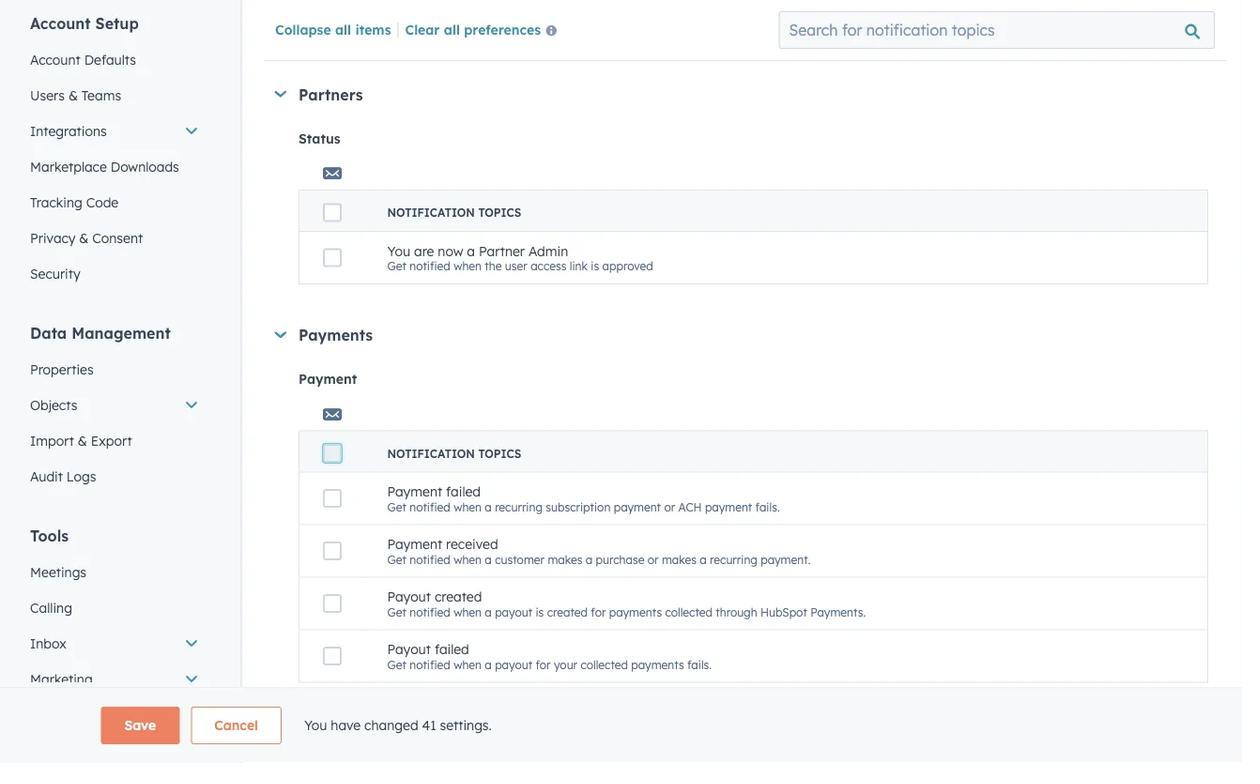 Task type: describe. For each thing, give the bounding box(es) containing it.
notified for payment failed
[[410, 500, 451, 514]]

the inside template update available get a notification when a template you've downloaded from the template marketplace has an update ready to install
[[711, 18, 728, 32]]

get for payment received
[[387, 552, 407, 567]]

users & teams link
[[19, 78, 210, 114]]

payment failed get notified when a recurring subscription payment or ach payment fails.
[[387, 483, 780, 514]]

an
[[873, 18, 887, 32]]

account defaults
[[30, 52, 136, 68]]

calling
[[30, 600, 72, 617]]

you for you are now a partner admin get notified when the user access link is approved
[[387, 243, 410, 259]]

save button
[[101, 707, 180, 745]]

objects
[[30, 397, 77, 414]]

partner
[[479, 243, 525, 259]]

access
[[531, 259, 567, 273]]

payout for failed
[[495, 658, 533, 672]]

inbox
[[30, 636, 66, 652]]

when for payment failed
[[454, 500, 482, 514]]

topics for payments
[[478, 447, 521, 461]]

ready
[[931, 18, 962, 32]]

template update available get a notification when a template you've downloaded from the template marketplace has an update ready to install
[[387, 2, 1010, 32]]

to
[[965, 18, 976, 32]]

41
[[422, 718, 436, 734]]

audit logs
[[30, 469, 96, 485]]

a left purchase at the bottom of page
[[586, 552, 593, 567]]

cancel
[[214, 718, 258, 734]]

collapse all items
[[275, 21, 391, 37]]

payments button
[[274, 326, 1209, 345]]

payments
[[299, 326, 373, 345]]

0 horizontal spatial update
[[448, 2, 492, 18]]

from
[[682, 18, 707, 32]]

fails. inside payment failed get notified when a recurring subscription payment or ach payment fails.
[[756, 500, 780, 514]]

payment received get notified when a customer makes a purchase or makes a recurring payment.
[[387, 536, 811, 567]]

a inside payout failed get notified when a payout for your collected payments fails.
[[485, 658, 492, 672]]

marketplace downloads
[[30, 159, 179, 175]]

or inside payment received get notified when a customer makes a purchase or makes a recurring payment.
[[648, 552, 659, 567]]

ach
[[679, 500, 702, 514]]

caret image
[[275, 91, 287, 97]]

marketing button
[[19, 662, 210, 698]]

install
[[979, 18, 1010, 32]]

tools element
[[19, 526, 210, 764]]

caret image for quotes
[[275, 730, 287, 737]]

for inside payout created get notified when a payout is created for payments collected through hubspot payments.
[[591, 605, 606, 619]]

you for you have changed 41 settings.
[[304, 718, 327, 734]]

available
[[496, 2, 551, 18]]

meetings
[[30, 564, 86, 581]]

payout failed get notified when a payout for your collected payments fails.
[[387, 641, 712, 672]]

when for payment received
[[454, 552, 482, 567]]

recurring inside payment received get notified when a customer makes a purchase or makes a recurring payment.
[[710, 552, 758, 567]]

account for account defaults
[[30, 52, 81, 68]]

notified for payout created
[[410, 605, 451, 619]]

notification topics for partners
[[387, 206, 521, 220]]

collapse
[[275, 21, 331, 37]]

status
[[299, 130, 341, 147]]

notification for payments
[[387, 447, 475, 461]]

consent
[[92, 230, 143, 247]]

partners button
[[274, 85, 1209, 104]]

marketplace inside account setup element
[[30, 159, 107, 175]]

clear all preferences
[[405, 21, 541, 37]]

collapse all items button
[[275, 21, 391, 37]]

you've
[[576, 18, 610, 32]]

1 horizontal spatial update
[[890, 18, 928, 32]]

1 horizontal spatial created
[[547, 605, 588, 619]]

failed for payment failed
[[446, 483, 481, 500]]

code
[[86, 194, 119, 211]]

customer
[[495, 552, 545, 567]]

are
[[414, 243, 434, 259]]

payment.
[[761, 552, 811, 567]]

1 horizontal spatial template
[[731, 18, 779, 32]]

data
[[30, 324, 67, 343]]

settings.
[[440, 718, 492, 734]]

security link
[[19, 256, 210, 292]]

partners
[[299, 85, 363, 104]]

hubspot
[[761, 605, 808, 619]]

privacy & consent
[[30, 230, 143, 247]]

for inside payout failed get notified when a payout for your collected payments fails.
[[536, 658, 551, 672]]

account setup
[[30, 14, 139, 33]]

a left notification
[[410, 18, 417, 32]]

preferences
[[464, 21, 541, 37]]

payout for created
[[495, 605, 533, 619]]

a inside payment failed get notified when a recurring subscription payment or ach payment fails.
[[485, 500, 492, 514]]

notified for payment received
[[410, 552, 451, 567]]

account setup element
[[19, 13, 210, 292]]

you have changed 41 settings.
[[304, 718, 492, 734]]

security
[[30, 266, 80, 282]]

privacy
[[30, 230, 76, 247]]

user
[[505, 259, 528, 273]]

import & export link
[[19, 424, 210, 459]]

notification
[[420, 18, 481, 32]]

tracking
[[30, 194, 82, 211]]

now
[[438, 243, 463, 259]]

template
[[525, 18, 573, 32]]

setup
[[95, 14, 139, 33]]

subscription
[[546, 500, 611, 514]]

data management
[[30, 324, 171, 343]]

downloads
[[111, 159, 179, 175]]

import
[[30, 433, 74, 449]]

properties
[[30, 362, 94, 378]]

inbox button
[[19, 626, 210, 662]]

audit
[[30, 469, 63, 485]]

get for payout created
[[387, 605, 407, 619]]

has
[[851, 18, 870, 32]]

account for account setup
[[30, 14, 91, 33]]

payout for payout failed
[[387, 641, 431, 658]]

payments.
[[811, 605, 866, 619]]

recurring inside payment failed get notified when a recurring subscription payment or ach payment fails.
[[495, 500, 543, 514]]

payout created get notified when a payout is created for payments collected through hubspot payments.
[[387, 589, 866, 619]]

users & teams
[[30, 87, 121, 104]]

logs
[[67, 469, 96, 485]]

when for payout failed
[[454, 658, 482, 672]]

or inside payment failed get notified when a recurring subscription payment or ach payment fails.
[[664, 500, 675, 514]]

items
[[355, 21, 391, 37]]



Task type: vqa. For each thing, say whether or not it's contained in the screenshot.
MARKETING
yes



Task type: locate. For each thing, give the bounding box(es) containing it.
or
[[664, 500, 675, 514], [648, 552, 659, 567]]

1 topics from the top
[[478, 206, 521, 220]]

payment for payment received get notified when a customer makes a purchase or makes a recurring payment.
[[387, 536, 443, 552]]

admin
[[529, 243, 568, 259]]

1 horizontal spatial all
[[444, 21, 460, 37]]

clear
[[405, 21, 440, 37]]

users
[[30, 87, 65, 104]]

when for payout created
[[454, 605, 482, 619]]

0 vertical spatial notification
[[387, 206, 475, 220]]

notified down received
[[410, 605, 451, 619]]

1 vertical spatial the
[[485, 259, 502, 273]]

0 vertical spatial marketplace
[[782, 18, 848, 32]]

created up payout failed get notified when a payout for your collected payments fails.
[[547, 605, 588, 619]]

1 vertical spatial &
[[79, 230, 89, 247]]

0 horizontal spatial recurring
[[495, 500, 543, 514]]

for left "your"
[[536, 658, 551, 672]]

payout
[[387, 589, 431, 605], [387, 641, 431, 658]]

a inside you are now a partner admin get notified when the user access link is approved
[[467, 243, 475, 259]]

all for collapse
[[335, 21, 351, 37]]

1 vertical spatial notification
[[387, 447, 475, 461]]

payments inside payout failed get notified when a payout for your collected payments fails.
[[631, 658, 684, 672]]

1 vertical spatial payment
[[387, 483, 443, 500]]

2 notification topics from the top
[[387, 447, 521, 461]]

0 vertical spatial recurring
[[495, 500, 543, 514]]

payout inside payout created get notified when a payout is created for payments collected through hubspot payments.
[[495, 605, 533, 619]]

purchase
[[596, 552, 645, 567]]

a left template
[[515, 18, 522, 32]]

all right clear
[[444, 21, 460, 37]]

objects button
[[19, 388, 210, 424]]

collected inside payout created get notified when a payout is created for payments collected through hubspot payments.
[[665, 605, 713, 619]]

0 horizontal spatial fails.
[[688, 658, 712, 672]]

notification topics up received
[[387, 447, 521, 461]]

quotes button
[[274, 725, 1209, 743]]

topics
[[478, 206, 521, 220], [478, 447, 521, 461]]

1 vertical spatial payout
[[387, 641, 431, 658]]

1 makes from the left
[[548, 552, 583, 567]]

5 notified from the top
[[410, 658, 451, 672]]

a up received
[[485, 500, 492, 514]]

2 payout from the top
[[387, 641, 431, 658]]

fails. up payment. at bottom
[[756, 500, 780, 514]]

account up 'users' on the left top of the page
[[30, 52, 81, 68]]

tracking code link
[[19, 185, 210, 221]]

0 vertical spatial the
[[711, 18, 728, 32]]

topics for partners
[[478, 206, 521, 220]]

1 horizontal spatial marketplace
[[782, 18, 848, 32]]

payout inside payout failed get notified when a payout for your collected payments fails.
[[495, 658, 533, 672]]

0 vertical spatial you
[[387, 243, 410, 259]]

0 vertical spatial payout
[[495, 605, 533, 619]]

2 notification from the top
[[387, 447, 475, 461]]

the left 'user'
[[485, 259, 502, 273]]

collected left through
[[665, 605, 713, 619]]

2 makes from the left
[[662, 552, 697, 567]]

recurring left payment. at bottom
[[710, 552, 758, 567]]

1 horizontal spatial is
[[591, 259, 599, 273]]

1 vertical spatial you
[[304, 718, 327, 734]]

the
[[711, 18, 728, 32], [485, 259, 502, 273]]

when right notification
[[484, 18, 512, 32]]

notified
[[410, 259, 451, 273], [410, 500, 451, 514], [410, 552, 451, 567], [410, 605, 451, 619], [410, 658, 451, 672]]

caret image left quotes
[[275, 730, 287, 737]]

1 vertical spatial notification topics
[[387, 447, 521, 461]]

import & export
[[30, 433, 132, 449]]

1 payout from the top
[[495, 605, 533, 619]]

or right purchase at the bottom of page
[[648, 552, 659, 567]]

Search for notification topics search field
[[779, 11, 1215, 49]]

2 caret image from the top
[[275, 730, 287, 737]]

get inside payout created get notified when a payout is created for payments collected through hubspot payments.
[[387, 605, 407, 619]]

get for payout failed
[[387, 658, 407, 672]]

0 vertical spatial fails.
[[756, 500, 780, 514]]

notification for partners
[[387, 206, 475, 220]]

notified left 'customer'
[[410, 552, 451, 567]]

1 vertical spatial caret image
[[275, 730, 287, 737]]

1 notified from the top
[[410, 259, 451, 273]]

notified for payout failed
[[410, 658, 451, 672]]

1 all from the left
[[335, 21, 351, 37]]

export
[[91, 433, 132, 449]]

all left items
[[335, 21, 351, 37]]

1 vertical spatial account
[[30, 52, 81, 68]]

0 vertical spatial &
[[68, 87, 78, 104]]

a left 'customer'
[[485, 552, 492, 567]]

template right from
[[731, 18, 779, 32]]

update
[[448, 2, 492, 18], [890, 18, 928, 32]]

caret image for payments
[[275, 332, 287, 338]]

collected right "your"
[[581, 658, 628, 672]]

1 horizontal spatial for
[[591, 605, 606, 619]]

2 notified from the top
[[410, 500, 451, 514]]

marketplace down integrations
[[30, 159, 107, 175]]

a up 'settings.'
[[485, 658, 492, 672]]

5 get from the top
[[387, 605, 407, 619]]

get inside payment received get notified when a customer makes a purchase or makes a recurring payment.
[[387, 552, 407, 567]]

downloaded
[[614, 18, 679, 32]]

caret image
[[275, 332, 287, 338], [275, 730, 287, 737]]

1 vertical spatial for
[[536, 658, 551, 672]]

1 horizontal spatial collected
[[665, 605, 713, 619]]

0 vertical spatial for
[[591, 605, 606, 619]]

when right the are
[[454, 259, 482, 273]]

marketplace downloads link
[[19, 149, 210, 185]]

payments inside payout created get notified when a payout is created for payments collected through hubspot payments.
[[609, 605, 662, 619]]

1 vertical spatial marketplace
[[30, 159, 107, 175]]

1 horizontal spatial recurring
[[710, 552, 758, 567]]

get inside payment failed get notified when a recurring subscription payment or ach payment fails.
[[387, 500, 407, 514]]

you left have
[[304, 718, 327, 734]]

2 get from the top
[[387, 259, 407, 273]]

when up received
[[454, 500, 482, 514]]

2 payment from the left
[[705, 500, 753, 514]]

notified inside payout created get notified when a payout is created for payments collected through hubspot payments.
[[410, 605, 451, 619]]

1 vertical spatial recurring
[[710, 552, 758, 567]]

all for clear
[[444, 21, 460, 37]]

0 vertical spatial payment
[[299, 371, 357, 387]]

you left the are
[[387, 243, 410, 259]]

& for teams
[[68, 87, 78, 104]]

makes
[[548, 552, 583, 567], [662, 552, 697, 567]]

& inside "link"
[[79, 230, 89, 247]]

payments
[[609, 605, 662, 619], [631, 658, 684, 672]]

payout down 'customer'
[[495, 605, 533, 619]]

notified up received
[[410, 500, 451, 514]]

0 horizontal spatial payment
[[614, 500, 661, 514]]

notified inside payout failed get notified when a payout for your collected payments fails.
[[410, 658, 451, 672]]

1 vertical spatial payout
[[495, 658, 533, 672]]

2 all from the left
[[444, 21, 460, 37]]

6 get from the top
[[387, 658, 407, 672]]

get for payment failed
[[387, 500, 407, 514]]

link
[[570, 259, 588, 273]]

& for consent
[[79, 230, 89, 247]]

1 horizontal spatial you
[[387, 243, 410, 259]]

is inside payout created get notified when a payout is created for payments collected through hubspot payments.
[[536, 605, 544, 619]]

your
[[554, 658, 578, 672]]

payout left "your"
[[495, 658, 533, 672]]

data management element
[[19, 323, 210, 495]]

caret image inside quotes dropdown button
[[275, 730, 287, 737]]

payment left ach
[[614, 500, 661, 514]]

properties link
[[19, 352, 210, 388]]

meetings link
[[19, 555, 210, 591]]

& left 'export'
[[78, 433, 87, 449]]

privacy & consent link
[[19, 221, 210, 256]]

the inside you are now a partner admin get notified when the user access link is approved
[[485, 259, 502, 273]]

is inside you are now a partner admin get notified when the user access link is approved
[[591, 259, 599, 273]]

get inside payout failed get notified when a payout for your collected payments fails.
[[387, 658, 407, 672]]

0 horizontal spatial template
[[387, 2, 444, 18]]

marketing
[[30, 672, 93, 688]]

management
[[72, 324, 171, 343]]

a right now
[[467, 243, 475, 259]]

0 vertical spatial topics
[[478, 206, 521, 220]]

notified inside payment failed get notified when a recurring subscription payment or ach payment fails.
[[410, 500, 451, 514]]

audit logs link
[[19, 459, 210, 495]]

payment for payment
[[299, 371, 357, 387]]

payment inside payment failed get notified when a recurring subscription payment or ach payment fails.
[[387, 483, 443, 500]]

3 notified from the top
[[410, 552, 451, 567]]

notification topics for payments
[[387, 447, 521, 461]]

when inside you are now a partner admin get notified when the user access link is approved
[[454, 259, 482, 273]]

received
[[446, 536, 498, 552]]

1 horizontal spatial fails.
[[756, 500, 780, 514]]

you inside you are now a partner admin get notified when the user access link is approved
[[387, 243, 410, 259]]

for down purchase at the bottom of page
[[591, 605, 606, 619]]

0 horizontal spatial marketplace
[[30, 159, 107, 175]]

1 horizontal spatial payment
[[705, 500, 753, 514]]

payments for created
[[609, 605, 662, 619]]

payout
[[495, 605, 533, 619], [495, 658, 533, 672]]

failed up received
[[446, 483, 481, 500]]

marketplace inside template update available get a notification when a template you've downloaded from the template marketplace has an update ready to install
[[782, 18, 848, 32]]

is up payout failed get notified when a payout for your collected payments fails.
[[536, 605, 544, 619]]

payout for payout created
[[387, 589, 431, 605]]

teams
[[82, 87, 121, 104]]

1 payout from the top
[[387, 589, 431, 605]]

0 vertical spatial account
[[30, 14, 91, 33]]

0 vertical spatial or
[[664, 500, 675, 514]]

a down ach
[[700, 552, 707, 567]]

when inside payout created get notified when a payout is created for payments collected through hubspot payments.
[[454, 605, 482, 619]]

payments down purchase at the bottom of page
[[609, 605, 662, 619]]

caret image inside payments dropdown button
[[275, 332, 287, 338]]

account up account defaults
[[30, 14, 91, 33]]

when inside payment failed get notified when a recurring subscription payment or ach payment fails.
[[454, 500, 482, 514]]

failed inside payout failed get notified when a payout for your collected payments fails.
[[435, 641, 469, 658]]

when up 'settings.'
[[454, 658, 482, 672]]

1 get from the top
[[387, 18, 407, 32]]

collected inside payout failed get notified when a payout for your collected payments fails.
[[581, 658, 628, 672]]

notification topics up now
[[387, 206, 521, 220]]

the right from
[[711, 18, 728, 32]]

0 horizontal spatial for
[[536, 658, 551, 672]]

1 account from the top
[[30, 14, 91, 33]]

when inside template update available get a notification when a template you've downloaded from the template marketplace has an update ready to install
[[484, 18, 512, 32]]

1 vertical spatial fails.
[[688, 658, 712, 672]]

4 get from the top
[[387, 552, 407, 567]]

0 vertical spatial collected
[[665, 605, 713, 619]]

fails.
[[756, 500, 780, 514], [688, 658, 712, 672]]

0 horizontal spatial collected
[[581, 658, 628, 672]]

1 horizontal spatial the
[[711, 18, 728, 32]]

1 vertical spatial collected
[[581, 658, 628, 672]]

0 horizontal spatial created
[[435, 589, 482, 605]]

notified up "41"
[[410, 658, 451, 672]]

0 horizontal spatial you
[[304, 718, 327, 734]]

tools
[[30, 527, 69, 546]]

1 notification from the top
[[387, 206, 475, 220]]

changed
[[364, 718, 419, 734]]

notified left partner
[[410, 259, 451, 273]]

failed for payout failed
[[435, 641, 469, 658]]

1 notification topics from the top
[[387, 206, 521, 220]]

when left 'customer'
[[454, 552, 482, 567]]

or left ach
[[664, 500, 675, 514]]

fails. up quotes dropdown button
[[688, 658, 712, 672]]

0 horizontal spatial or
[[648, 552, 659, 567]]

update right an
[[890, 18, 928, 32]]

quotes
[[299, 725, 352, 743]]

payment for payment failed get notified when a recurring subscription payment or ach payment fails.
[[387, 483, 443, 500]]

notified inside you are now a partner admin get notified when the user access link is approved
[[410, 259, 451, 273]]

template
[[387, 2, 444, 18], [731, 18, 779, 32]]

when inside payment received get notified when a customer makes a purchase or makes a recurring payment.
[[454, 552, 482, 567]]

failed up 'settings.'
[[435, 641, 469, 658]]

1 vertical spatial payments
[[631, 658, 684, 672]]

get inside you are now a partner admin get notified when the user access link is approved
[[387, 259, 407, 273]]

failed inside payment failed get notified when a recurring subscription payment or ach payment fails.
[[446, 483, 481, 500]]

2 account from the top
[[30, 52, 81, 68]]

tracking code
[[30, 194, 119, 211]]

collected
[[665, 605, 713, 619], [581, 658, 628, 672]]

0 vertical spatial is
[[591, 259, 599, 273]]

0 vertical spatial caret image
[[275, 332, 287, 338]]

2 topics from the top
[[478, 447, 521, 461]]

recurring up 'customer'
[[495, 500, 543, 514]]

integrations
[[30, 123, 107, 139]]

payment
[[299, 371, 357, 387], [387, 483, 443, 500], [387, 536, 443, 552]]

payout inside payout created get notified when a payout is created for payments collected through hubspot payments.
[[387, 589, 431, 605]]

all inside button
[[444, 21, 460, 37]]

a inside payout created get notified when a payout is created for payments collected through hubspot payments.
[[485, 605, 492, 619]]

created
[[435, 589, 482, 605], [547, 605, 588, 619]]

makes right 'customer'
[[548, 552, 583, 567]]

defaults
[[84, 52, 136, 68]]

1 vertical spatial topics
[[478, 447, 521, 461]]

& for export
[[78, 433, 87, 449]]

1 horizontal spatial or
[[664, 500, 675, 514]]

& right 'users' on the left top of the page
[[68, 87, 78, 104]]

0 vertical spatial payments
[[609, 605, 662, 619]]

clear all preferences button
[[405, 19, 565, 42]]

payment
[[614, 500, 661, 514], [705, 500, 753, 514]]

caret image left the payments
[[275, 332, 287, 338]]

payments down payout created get notified when a payout is created for payments collected through hubspot payments.
[[631, 658, 684, 672]]

you
[[387, 243, 410, 259], [304, 718, 327, 734]]

0 vertical spatial failed
[[446, 483, 481, 500]]

is right link
[[591, 259, 599, 273]]

& inside data management element
[[78, 433, 87, 449]]

1 vertical spatial failed
[[435, 641, 469, 658]]

you are now a partner admin get notified when the user access link is approved
[[387, 243, 653, 273]]

0 horizontal spatial all
[[335, 21, 351, 37]]

0 vertical spatial payout
[[387, 589, 431, 605]]

calling link
[[19, 591, 210, 626]]

account
[[30, 14, 91, 33], [30, 52, 81, 68]]

0 horizontal spatial makes
[[548, 552, 583, 567]]

account defaults link
[[19, 42, 210, 78]]

approved
[[603, 259, 653, 273]]

have
[[331, 718, 361, 734]]

created down received
[[435, 589, 482, 605]]

a down received
[[485, 605, 492, 619]]

when down received
[[454, 605, 482, 619]]

& right 'privacy' at the left top of page
[[79, 230, 89, 247]]

1 caret image from the top
[[275, 332, 287, 338]]

&
[[68, 87, 78, 104], [79, 230, 89, 247], [78, 433, 87, 449]]

marketplace left has
[[782, 18, 848, 32]]

2 payout from the top
[[495, 658, 533, 672]]

through
[[716, 605, 758, 619]]

0 vertical spatial notification topics
[[387, 206, 521, 220]]

makes down ach
[[662, 552, 697, 567]]

template up clear
[[387, 2, 444, 18]]

save
[[124, 718, 156, 734]]

1 horizontal spatial makes
[[662, 552, 697, 567]]

when inside payout failed get notified when a payout for your collected payments fails.
[[454, 658, 482, 672]]

payment right ach
[[705, 500, 753, 514]]

3 get from the top
[[387, 500, 407, 514]]

get
[[387, 18, 407, 32], [387, 259, 407, 273], [387, 500, 407, 514], [387, 552, 407, 567], [387, 605, 407, 619], [387, 658, 407, 672]]

failed
[[446, 483, 481, 500], [435, 641, 469, 658]]

4 notified from the top
[[410, 605, 451, 619]]

1 vertical spatial is
[[536, 605, 544, 619]]

payout inside payout failed get notified when a payout for your collected payments fails.
[[387, 641, 431, 658]]

update up the clear all preferences
[[448, 2, 492, 18]]

payment inside payment received get notified when a customer makes a purchase or makes a recurring payment.
[[387, 536, 443, 552]]

fails. inside payout failed get notified when a payout for your collected payments fails.
[[688, 658, 712, 672]]

0 horizontal spatial the
[[485, 259, 502, 273]]

1 vertical spatial or
[[648, 552, 659, 567]]

notified inside payment received get notified when a customer makes a purchase or makes a recurring payment.
[[410, 552, 451, 567]]

2 vertical spatial payment
[[387, 536, 443, 552]]

is
[[591, 259, 599, 273], [536, 605, 544, 619]]

0 horizontal spatial is
[[536, 605, 544, 619]]

payments for failed
[[631, 658, 684, 672]]

2 vertical spatial &
[[78, 433, 87, 449]]

get inside template update available get a notification when a template you've downloaded from the template marketplace has an update ready to install
[[387, 18, 407, 32]]

1 payment from the left
[[614, 500, 661, 514]]



